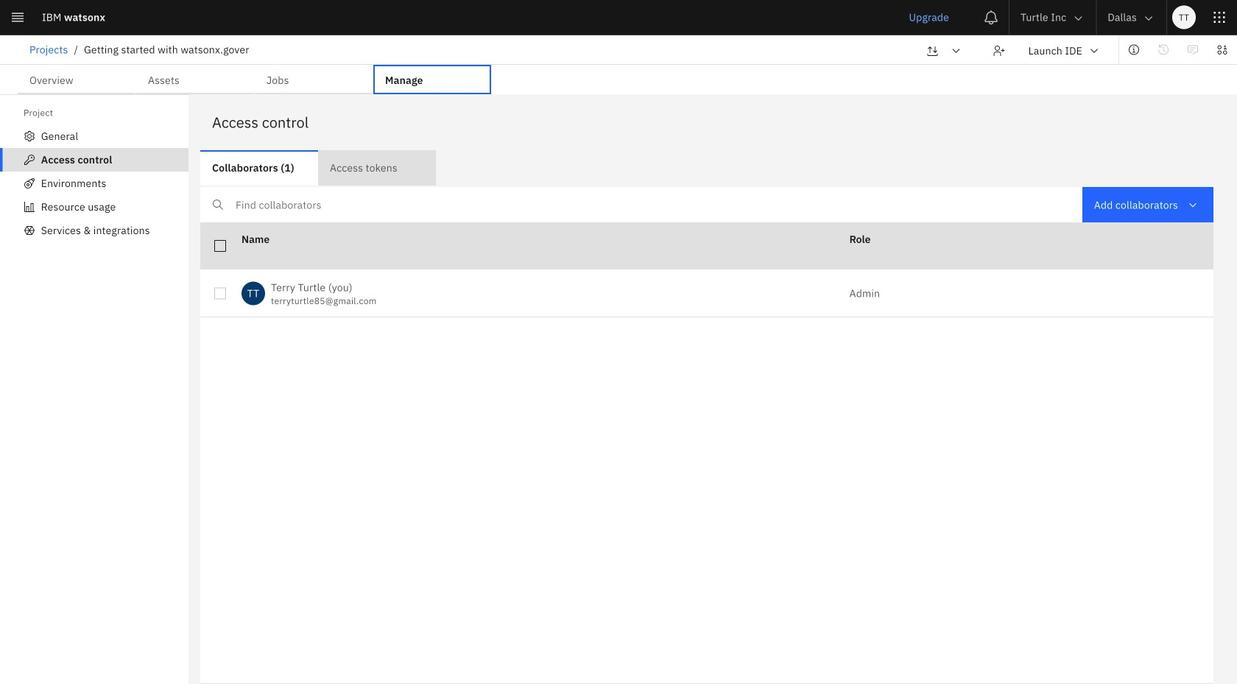 Task type: describe. For each thing, give the bounding box(es) containing it.
0 vertical spatial tab list
[[18, 65, 491, 94]]

Find collaborators text field
[[200, 187, 1082, 222]]

select member terryturtle85@gmail.com element
[[212, 285, 218, 302]]

pending collaborator table toolbar element
[[47, 550, 1190, 621]]

1 horizontal spatial arrow image
[[1072, 12, 1084, 24]]

data image
[[1216, 44, 1228, 56]]



Task type: vqa. For each thing, say whether or not it's contained in the screenshot.
search field inside Projects List Table Toolbar Element
no



Task type: locate. For each thing, give the bounding box(es) containing it.
global navigation element
[[0, 0, 1237, 684]]

open menu image
[[1187, 199, 1199, 211]]

arrow image
[[1072, 12, 1084, 24], [1143, 12, 1155, 24], [950, 45, 962, 57]]

arrow image
[[1088, 45, 1100, 57]]

tab list
[[18, 65, 491, 94], [200, 150, 436, 186]]

turtle inc image
[[1072, 43, 1083, 55]]

notifications image
[[984, 10, 998, 25]]

arrow image inside "action bar" element
[[950, 45, 962, 57]]

select all rows in the table element
[[212, 237, 218, 255]]

0 horizontal spatial arrow image
[[950, 45, 962, 57]]

2 horizontal spatial arrow image
[[1143, 12, 1155, 24]]

1 vertical spatial tab list
[[200, 150, 436, 186]]

None search field
[[200, 187, 1082, 222]]

action bar element
[[0, 35, 1237, 66]]



